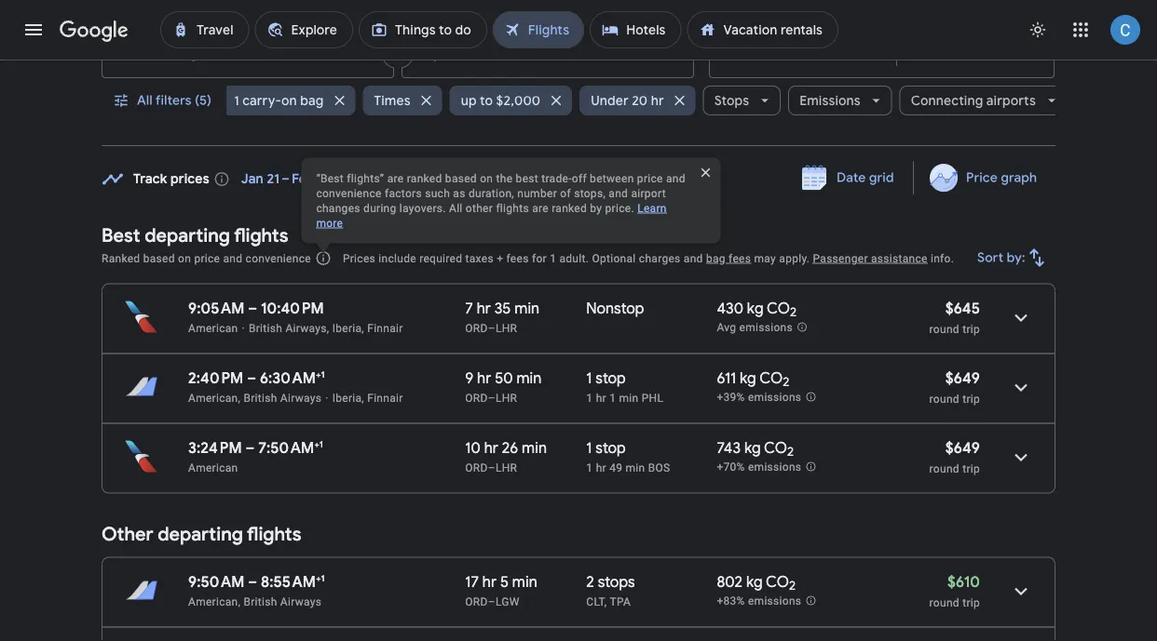 Task type: describe. For each thing, give the bounding box(es) containing it.
emissions for 430
[[739, 322, 793, 335]]

1 stop flight. element for 10 hr 26 min
[[586, 439, 626, 461]]

0 vertical spatial british
[[249, 322, 282, 335]]

649 us dollars text field for 743
[[945, 439, 980, 458]]

lhr for 26
[[496, 462, 517, 475]]

based inside main content
[[143, 252, 175, 266]]

emissions button
[[788, 79, 892, 123]]

under
[[591, 93, 629, 109]]

find the best price region
[[102, 155, 1056, 210]]

required
[[419, 252, 462, 266]]

change appearance image
[[1016, 7, 1060, 52]]

learn more about ranking image
[[315, 251, 332, 267]]

phl
[[642, 392, 664, 405]]

20
[[632, 93, 648, 109]]

convenience inside main content
[[246, 252, 311, 266]]

26
[[502, 439, 518, 458]]

2 vertical spatial british
[[244, 596, 277, 609]]

sort
[[978, 250, 1004, 267]]

emissions for 802
[[748, 596, 802, 609]]

1 inside "9:50 am – 8:55 am + 1"
[[321, 573, 325, 585]]

kg for 802
[[746, 573, 763, 593]]

price graph
[[966, 170, 1037, 187]]

up to $2,000
[[461, 93, 541, 109]]

emissions for 743
[[748, 462, 802, 475]]

emissions
[[800, 93, 861, 109]]

649 us dollars text field for 611
[[945, 369, 980, 389]]

– inside 17 hr 5 min ord – lgw
[[488, 596, 496, 609]]

more
[[316, 217, 343, 230]]

ord for 7
[[465, 322, 488, 335]]

21 – feb
[[267, 171, 315, 188]]

none search field containing all filters (5)
[[102, 0, 1068, 147]]

lhr for 35
[[496, 322, 517, 335]]

$645
[[945, 300, 980, 319]]

the
[[496, 172, 513, 185]]

1 stop 1 hr 49 min bos
[[586, 439, 670, 475]]

2 stops flight. element
[[586, 573, 635, 595]]

+ for 6:30 am
[[316, 369, 321, 381]]

swap origin and destination. image
[[387, 41, 409, 64]]

"best flights" are ranked based on the best trade-off between price and convenience factors such as duration, number of stops, and airport changes during layovers. all other flights are ranked by price.
[[316, 172, 686, 215]]

1 american from the top
[[188, 322, 238, 335]]

17
[[465, 573, 479, 593]]

under 20 hr button
[[580, 79, 696, 123]]

other
[[466, 202, 493, 215]]

1 inside '3:24 pm – 7:50 am + 1'
[[319, 439, 323, 451]]

2:40 pm – 6:30 am + 1
[[188, 369, 325, 389]]

connecting
[[911, 93, 983, 109]]

Arrival time: 10:40 PM. text field
[[261, 300, 324, 319]]

2 for 802
[[789, 579, 796, 595]]

learn more about tracked prices image
[[213, 171, 230, 188]]

trade-
[[542, 172, 572, 185]]

1 vertical spatial british
[[244, 392, 277, 405]]

departing for other
[[158, 524, 243, 547]]

Return text field
[[911, 27, 997, 78]]

Arrival time: 7:50 AM on  Monday, January 22. text field
[[258, 439, 323, 458]]

flight details. leaves o'hare international airport at 3:24 pm on sunday, january 21 and arrives at heathrow airport at 7:50 am on monday, january 22. image
[[999, 436, 1043, 481]]

tpa
[[610, 596, 631, 609]]

Departure time: 9:50 AM. text field
[[188, 573, 244, 593]]

430 kg co 2
[[717, 300, 797, 321]]

and right charges
[[684, 252, 703, 266]]

1 stop 1 hr 1 min phl
[[586, 369, 664, 405]]

9:50 am – 8:55 am + 1
[[188, 573, 325, 593]]

2 american, british airways from the top
[[188, 596, 322, 609]]

2 stops clt , tpa
[[586, 573, 635, 609]]

jan
[[241, 171, 264, 188]]

optional
[[592, 252, 636, 266]]

Departure time: 3:24 PM. text field
[[188, 439, 242, 458]]

date grid button
[[788, 162, 909, 195]]

avg emissions
[[717, 322, 793, 335]]

,
[[604, 596, 607, 609]]

– inside 7 hr 35 min ord – lhr
[[488, 322, 496, 335]]

430
[[717, 300, 744, 319]]

9:05 am
[[188, 300, 244, 319]]

best
[[102, 224, 140, 248]]

flights inside the "best flights" are ranked based on the best trade-off between price and convenience factors such as duration, number of stops, and airport changes during layovers. all other flights are ranked by price.
[[496, 202, 529, 215]]

min inside 1 stop 1 hr 49 min bos
[[626, 462, 645, 475]]

flight details. leaves o'hare international airport at 2:40 pm on sunday, january 21 and arrives at heathrow airport at 6:30 am on monday, january 22. image
[[999, 366, 1043, 411]]

611 kg co 2
[[717, 369, 789, 391]]

802
[[717, 573, 743, 593]]

20,
[[318, 171, 338, 188]]

+39% emissions
[[717, 392, 802, 405]]

all inside the "best flights" are ranked based on the best trade-off between price and convenience factors such as duration, number of stops, and airport changes during layovers. all other flights are ranked by price.
[[449, 202, 463, 215]]

layover (1 of 2) is a 2 hr 12 min layover at charlotte douglas international airport in charlotte. layover (2 of 2) is a 2 hr 53 min layover at tampa international airport in tampa. element
[[586, 595, 708, 610]]

prices include required taxes + fees for 1 adult. optional charges and bag fees may apply. passenger assistance
[[343, 252, 928, 266]]

min for 7 hr 35 min
[[515, 300, 540, 319]]

1 american, from the top
[[188, 392, 241, 405]]

2 american from the top
[[188, 462, 238, 475]]

trip for 430
[[963, 323, 980, 336]]

stop for 10 hr 26 min
[[596, 439, 626, 458]]

off
[[572, 172, 587, 185]]

emissions for 611
[[748, 392, 802, 405]]

factors
[[385, 187, 422, 200]]

2 for 430
[[790, 305, 797, 321]]

3:24 pm – 7:50 am + 1
[[188, 439, 323, 458]]

$649 round trip for 611
[[929, 369, 980, 406]]

trip for 611
[[963, 393, 980, 406]]

1 stop flight. element for 9 hr 50 min
[[586, 369, 626, 391]]

Departure time: 2:40 PM. text field
[[188, 369, 243, 389]]

min inside 1 stop 1 hr 1 min phl
[[619, 392, 639, 405]]

2 for 743
[[787, 445, 794, 461]]

+83% emissions
[[717, 596, 802, 609]]

on for 1 carry-on bag
[[281, 93, 297, 109]]

bag inside main content
[[706, 252, 726, 266]]

leaves o'hare international airport at 3:24 pm on sunday, january 21 and arrives at heathrow airport at 7:50 am on monday, january 22. element
[[188, 439, 323, 458]]

(5)
[[195, 93, 212, 109]]

ord for 17
[[465, 596, 488, 609]]

flights for best departing flights
[[234, 224, 288, 248]]

stops
[[598, 573, 635, 593]]

flights"
[[347, 172, 384, 185]]

– right departure time: 9:05 am. text field
[[248, 300, 257, 319]]

and up price.
[[609, 187, 628, 200]]

leaves o'hare international airport at 2:40 pm on sunday, january 21 and arrives at heathrow airport at 6:30 am on monday, january 22. element
[[188, 369, 325, 389]]

bag inside 1 carry-on bag popup button
[[300, 93, 324, 109]]

round for 802
[[929, 597, 960, 610]]

bag fees button
[[706, 252, 751, 266]]

hr inside 1 stop 1 hr 1 min phl
[[596, 392, 606, 405]]

hr inside 1 stop 1 hr 49 min bos
[[596, 462, 606, 475]]

learn more link
[[316, 202, 667, 230]]

such
[[425, 187, 450, 200]]

1 inside popup button
[[234, 93, 239, 109]]

by
[[590, 202, 602, 215]]

$649 round trip for 743
[[929, 439, 980, 476]]

prices
[[171, 171, 209, 188]]

743
[[717, 439, 741, 458]]

best
[[516, 172, 539, 185]]

6:30 am
[[260, 369, 316, 389]]

include
[[379, 252, 416, 266]]

layovers.
[[400, 202, 446, 215]]

+70% emissions
[[717, 462, 802, 475]]

10 hr 26 min ord – lhr
[[465, 439, 547, 475]]

and up learn
[[666, 172, 686, 185]]

during
[[363, 202, 397, 215]]

– left the 8:55 am
[[248, 573, 257, 593]]

track prices
[[133, 171, 209, 188]]

total duration 17 hr 5 min. element
[[465, 573, 586, 595]]

duration,
[[469, 187, 514, 200]]

stops button
[[703, 79, 781, 123]]

grid
[[869, 170, 894, 187]]

stop for 9 hr 50 min
[[596, 369, 626, 389]]

nonstop flight. element
[[586, 300, 644, 321]]

+ for 7:50 am
[[314, 439, 319, 451]]

min for 17 hr 5 min
[[512, 573, 537, 593]]

2024
[[341, 171, 373, 188]]

of
[[560, 187, 571, 200]]

number
[[517, 187, 557, 200]]

co for 802
[[766, 573, 789, 593]]

1 inside "2:40 pm – 6:30 am + 1"
[[321, 369, 325, 381]]

9:50 am
[[188, 573, 244, 593]]

1 finnair from the top
[[367, 322, 403, 335]]

connecting airports
[[911, 93, 1036, 109]]

Arrival time: 8:55 AM on  Monday, January 22. text field
[[261, 573, 325, 593]]

price.
[[605, 202, 634, 215]]

co for 430
[[767, 300, 790, 319]]

2 american, from the top
[[188, 596, 241, 609]]

co for 611
[[760, 369, 783, 389]]

hr inside 10 hr 26 min ord – lhr
[[484, 439, 498, 458]]

2 fees from the left
[[729, 252, 751, 266]]

8:55 am
[[261, 573, 316, 593]]



Task type: locate. For each thing, give the bounding box(es) containing it.
charges
[[639, 252, 681, 266]]

1 horizontal spatial ranked
[[552, 202, 587, 215]]

lhr inside 9 hr 50 min ord – lhr
[[496, 392, 517, 405]]

1 horizontal spatial are
[[532, 202, 549, 215]]

bag left may
[[706, 252, 726, 266]]

all filters (5)
[[137, 93, 212, 109]]

– right 3:24 pm 'text field'
[[245, 439, 255, 458]]

1 vertical spatial on
[[480, 172, 493, 185]]

1 horizontal spatial all
[[449, 202, 463, 215]]

price inside the "best flights" are ranked based on the best trade-off between price and convenience factors such as duration, number of stops, and airport changes during layovers. all other flights are ranked by price.
[[637, 172, 663, 185]]

3:24 pm
[[188, 439, 242, 458]]

2 trip from the top
[[963, 393, 980, 406]]

$649 round trip left flight details. leaves o'hare international airport at 2:40 pm on sunday, january 21 and arrives at heathrow airport at 6:30 am on monday, january 22. icon
[[929, 369, 980, 406]]

trip inside $645 round trip
[[963, 323, 980, 336]]

co inside "430 kg co 2"
[[767, 300, 790, 319]]

hr left 5
[[482, 573, 497, 593]]

min left phl at the right of page
[[619, 392, 639, 405]]

round down $610 text box at the right bottom of page
[[929, 597, 960, 610]]

+ inside '3:24 pm – 7:50 am + 1'
[[314, 439, 319, 451]]

all left "filters"
[[137, 93, 153, 109]]

2 vertical spatial flights
[[247, 524, 301, 547]]

ord inside 7 hr 35 min ord – lhr
[[465, 322, 488, 335]]

up
[[461, 93, 477, 109]]

1 vertical spatial iberia,
[[332, 392, 364, 405]]

hr inside 9 hr 50 min ord – lhr
[[477, 369, 491, 389]]

ord down 7
[[465, 322, 488, 335]]

1 carry-on bag
[[234, 93, 324, 109]]

1 vertical spatial $649
[[945, 439, 980, 458]]

1 ord from the top
[[465, 322, 488, 335]]

2 round from the top
[[929, 393, 960, 406]]

1 stop from the top
[[596, 369, 626, 389]]

emissions
[[739, 322, 793, 335], [748, 392, 802, 405], [748, 462, 802, 475], [748, 596, 802, 609]]

–
[[248, 300, 257, 319], [488, 322, 496, 335], [247, 369, 256, 389], [488, 392, 496, 405], [245, 439, 255, 458], [488, 462, 496, 475], [248, 573, 257, 593], [488, 596, 496, 609]]

trip for 802
[[963, 597, 980, 610]]

emissions down 743 kg co 2
[[748, 462, 802, 475]]

2 up +39% emissions on the bottom of page
[[783, 375, 789, 391]]

0 vertical spatial convenience
[[316, 187, 382, 200]]

hr right 7
[[477, 300, 491, 319]]

hr right 20
[[651, 93, 664, 109]]

0 vertical spatial 1 stop flight. element
[[586, 369, 626, 391]]

hr inside 17 hr 5 min ord – lgw
[[482, 573, 497, 593]]

0 horizontal spatial ranked
[[407, 172, 442, 185]]

airport
[[631, 187, 666, 200]]

connecting airports button
[[900, 79, 1068, 123]]

0 horizontal spatial price
[[194, 252, 220, 266]]

stop up 49
[[596, 439, 626, 458]]

british down the leaves o'hare international airport at 9:05 am on sunday, january 21 and arrives at heathrow airport at 10:40 pm on sunday, january 21. element
[[249, 322, 282, 335]]

$610
[[948, 573, 980, 593]]

are
[[387, 172, 404, 185], [532, 202, 549, 215]]

610 US dollars text field
[[948, 573, 980, 593]]

1 vertical spatial all
[[449, 202, 463, 215]]

hr left 49
[[596, 462, 606, 475]]

0 vertical spatial bag
[[300, 93, 324, 109]]

finnair
[[367, 322, 403, 335], [367, 392, 403, 405]]

nonstop
[[586, 300, 644, 319]]

0 vertical spatial stop
[[596, 369, 626, 389]]

0 vertical spatial american,
[[188, 392, 241, 405]]

round inside $610 round trip
[[929, 597, 960, 610]]

are down the number
[[532, 202, 549, 215]]

learn more
[[316, 202, 667, 230]]

passenger
[[813, 252, 868, 266]]

stop inside 1 stop 1 hr 1 min phl
[[596, 369, 626, 389]]

$649 round trip left flight details. leaves o'hare international airport at 3:24 pm on sunday, january 21 and arrives at heathrow airport at 7:50 am on monday, january 22. image
[[929, 439, 980, 476]]

on inside main content
[[178, 252, 191, 266]]

2 $649 from the top
[[945, 439, 980, 458]]

hr inside popup button
[[651, 93, 664, 109]]

9 hr 50 min ord – lhr
[[465, 369, 542, 405]]

1 horizontal spatial bag
[[706, 252, 726, 266]]

0 vertical spatial $649 round trip
[[929, 369, 980, 406]]

are up factors
[[387, 172, 404, 185]]

kg
[[747, 300, 764, 319], [740, 369, 756, 389], [744, 439, 761, 458], [746, 573, 763, 593]]

leaves o'hare international airport at 9:05 am on sunday, january 21 and arrives at heathrow airport at 10:40 pm on sunday, january 21. element
[[188, 300, 324, 319]]

stop inside 1 stop 1 hr 49 min bos
[[596, 439, 626, 458]]

1 $649 from the top
[[945, 369, 980, 389]]

649 us dollars text field left flight details. leaves o'hare international airport at 2:40 pm on sunday, january 21 and arrives at heathrow airport at 6:30 am on monday, january 22. icon
[[945, 369, 980, 389]]

0 horizontal spatial fees
[[506, 252, 529, 266]]

1 carry-on bag button
[[223, 79, 355, 123]]

– down 50
[[488, 392, 496, 405]]

4 round from the top
[[929, 597, 960, 610]]

1 vertical spatial bag
[[706, 252, 726, 266]]

co inside 743 kg co 2
[[764, 439, 787, 458]]

main content containing best departing flights
[[102, 155, 1056, 642]]

2 1 stop flight. element from the top
[[586, 439, 626, 461]]

on
[[281, 93, 297, 109], [480, 172, 493, 185], [178, 252, 191, 266]]

1 vertical spatial 649 us dollars text field
[[945, 439, 980, 458]]

0 vertical spatial lhr
[[496, 322, 517, 335]]

kg up +83% emissions
[[746, 573, 763, 593]]

departing for best
[[145, 224, 230, 248]]

1 trip from the top
[[963, 323, 980, 336]]

0 vertical spatial finnair
[[367, 322, 403, 335]]

ord down '10'
[[465, 462, 488, 475]]

2 vertical spatial lhr
[[496, 462, 517, 475]]

0 vertical spatial ranked
[[407, 172, 442, 185]]

2 up clt
[[586, 573, 594, 593]]

assistance
[[871, 252, 928, 266]]

times
[[374, 93, 411, 109]]

1 vertical spatial american
[[188, 462, 238, 475]]

total duration 9 hr 50 min. element
[[465, 369, 586, 391]]

by:
[[1007, 250, 1026, 267]]

2 up +70% emissions
[[787, 445, 794, 461]]

1 stop flight. element
[[586, 369, 626, 391], [586, 439, 626, 461]]

– inside 10 hr 26 min ord – lhr
[[488, 462, 496, 475]]

american, down 2:40 pm
[[188, 392, 241, 405]]

ord down 17
[[465, 596, 488, 609]]

1 vertical spatial finnair
[[367, 392, 403, 405]]

iberia, right airways,
[[332, 322, 364, 335]]

1 vertical spatial $649 round trip
[[929, 439, 980, 476]]

1 1 stop flight. element from the top
[[586, 369, 626, 391]]

1 horizontal spatial convenience
[[316, 187, 382, 200]]

stops,
[[574, 187, 606, 200]]

airways,
[[285, 322, 329, 335]]

+83%
[[717, 596, 745, 609]]

1 vertical spatial are
[[532, 202, 549, 215]]

kg for 430
[[747, 300, 764, 319]]

2 iberia, from the top
[[332, 392, 364, 405]]

1 horizontal spatial on
[[281, 93, 297, 109]]

lgw
[[496, 596, 520, 609]]

apply.
[[779, 252, 810, 266]]

+ for 8:55 am
[[316, 573, 321, 585]]

0 vertical spatial on
[[281, 93, 297, 109]]

to
[[480, 93, 493, 109]]

0 vertical spatial flights
[[496, 202, 529, 215]]

3 ord from the top
[[465, 462, 488, 475]]

lhr for 50
[[496, 392, 517, 405]]

649 us dollars text field left flight details. leaves o'hare international airport at 3:24 pm on sunday, january 21 and arrives at heathrow airport at 7:50 am on monday, january 22. image
[[945, 439, 980, 458]]

– right '2:40 pm' "text field"
[[247, 369, 256, 389]]

kg inside 802 kg co 2
[[746, 573, 763, 593]]

1 vertical spatial airways
[[280, 596, 322, 609]]

round left flight details. leaves o'hare international airport at 2:40 pm on sunday, january 21 and arrives at heathrow airport at 6:30 am on monday, january 22. icon
[[929, 393, 960, 406]]

for
[[532, 252, 547, 266]]

layover (1 of 1) is a 1 hr 1 min layover at philadelphia international airport in philadelphia. element
[[586, 391, 708, 406]]

round for 743
[[929, 463, 960, 476]]

trip left flight details. leaves o'hare international airport at 2:40 pm on sunday, january 21 and arrives at heathrow airport at 6:30 am on monday, january 22. icon
[[963, 393, 980, 406]]

ranked up such at the left top of page
[[407, 172, 442, 185]]

0 horizontal spatial are
[[387, 172, 404, 185]]

co up +83% emissions
[[766, 573, 789, 593]]

$649 for 743
[[945, 439, 980, 458]]

lhr inside 7 hr 35 min ord – lhr
[[496, 322, 517, 335]]

ord down 9
[[465, 392, 488, 405]]

0 vertical spatial american
[[188, 322, 238, 335]]

49
[[609, 462, 623, 475]]

round down $645
[[929, 323, 960, 336]]

2 ord from the top
[[465, 392, 488, 405]]

2 finnair from the top
[[367, 392, 403, 405]]

1 lhr from the top
[[496, 322, 517, 335]]

kg inside "430 kg co 2"
[[747, 300, 764, 319]]

iberia, finnair
[[332, 392, 403, 405]]

lhr down "26" on the bottom left
[[496, 462, 517, 475]]

+ inside "2:40 pm – 6:30 am + 1"
[[316, 369, 321, 381]]

british down leaves o'hare international airport at 2:40 pm on sunday, january 21 and arrives at heathrow airport at 6:30 am on monday, january 22. element
[[244, 392, 277, 405]]

dates
[[481, 171, 516, 188]]

1 vertical spatial american, british airways
[[188, 596, 322, 609]]

1 vertical spatial stop
[[596, 439, 626, 458]]

price graph button
[[918, 162, 1052, 195]]

$649 for 611
[[945, 369, 980, 389]]

1 airways from the top
[[280, 392, 322, 405]]

as
[[453, 187, 466, 200]]

2 $649 round trip from the top
[[929, 439, 980, 476]]

trip down 645 us dollars text box at the top right
[[963, 323, 980, 336]]

kg right 611
[[740, 369, 756, 389]]

kg up avg emissions
[[747, 300, 764, 319]]

2 up +83% emissions
[[789, 579, 796, 595]]

track
[[133, 171, 167, 188]]

min for 9 hr 50 min
[[517, 369, 542, 389]]

min right 35
[[515, 300, 540, 319]]

under 20 hr
[[591, 93, 664, 109]]

round left flight details. leaves o'hare international airport at 3:24 pm on sunday, january 21 and arrives at heathrow airport at 7:50 am on monday, january 22. image
[[929, 463, 960, 476]]

british airways, iberia, finnair
[[249, 322, 403, 335]]

0 horizontal spatial bag
[[300, 93, 324, 109]]

3 round from the top
[[929, 463, 960, 476]]

2 inside "611 kg co 2"
[[783, 375, 789, 391]]

1 horizontal spatial fees
[[729, 252, 751, 266]]

layover (1 of 1) is a 1 hr 49 min layover at boston logan international airport in boston. element
[[586, 461, 708, 476]]

2 inside 2 stops clt , tpa
[[586, 573, 594, 593]]

and down best departing flights
[[223, 252, 243, 266]]

changes
[[316, 202, 360, 215]]

iberia,
[[332, 322, 364, 335], [332, 392, 364, 405]]

2
[[790, 305, 797, 321], [783, 375, 789, 391], [787, 445, 794, 461], [586, 573, 594, 593], [789, 579, 796, 595]]

departing up 9:50 am
[[158, 524, 243, 547]]

co for 743
[[764, 439, 787, 458]]

co up avg emissions
[[767, 300, 790, 319]]

min inside 10 hr 26 min ord – lhr
[[522, 439, 547, 458]]

flight details. leaves o'hare international airport at 9:05 am on sunday, january 21 and arrives at heathrow airport at 10:40 pm on sunday, january 21. image
[[999, 296, 1043, 341]]

1 round from the top
[[929, 323, 960, 336]]

– down 35
[[488, 322, 496, 335]]

1 649 us dollars text field from the top
[[945, 369, 980, 389]]

convenience left learn more about ranking 'image'
[[246, 252, 311, 266]]

0 vertical spatial 649 us dollars text field
[[945, 369, 980, 389]]

close dialog image
[[683, 151, 728, 196]]

american, british airways
[[188, 392, 322, 405], [188, 596, 322, 609]]

american down departure time: 9:05 am. text field
[[188, 322, 238, 335]]

0 vertical spatial are
[[387, 172, 404, 185]]

min inside 17 hr 5 min ord – lgw
[[512, 573, 537, 593]]

None search field
[[102, 0, 1068, 147]]

min right "26" on the bottom left
[[522, 439, 547, 458]]

other departing flights
[[102, 524, 301, 547]]

1 stop flight. element up 49
[[586, 439, 626, 461]]

price up airport
[[637, 172, 663, 185]]

– inside 9 hr 50 min ord – lhr
[[488, 392, 496, 405]]

round for 611
[[929, 393, 960, 406]]

2 vertical spatial on
[[178, 252, 191, 266]]

5
[[500, 573, 509, 593]]

based up as at the top
[[445, 172, 477, 185]]

american, british airways down leaves o'hare international airport at 2:40 pm on sunday, january 21 and arrives at heathrow airport at 6:30 am on monday, january 22. element
[[188, 392, 322, 405]]

all
[[137, 93, 153, 109], [449, 202, 463, 215]]

co up +39% emissions on the bottom of page
[[760, 369, 783, 389]]

flights down the duration,
[[496, 202, 529, 215]]

times button
[[363, 79, 442, 123]]

– down total duration 10 hr 26 min. "element"
[[488, 462, 496, 475]]

on inside the "best flights" are ranked based on the best trade-off between price and convenience factors such as duration, number of stops, and airport changes during layovers. all other flights are ranked by price.
[[480, 172, 493, 185]]

co up +70% emissions
[[764, 439, 787, 458]]

+39%
[[717, 392, 745, 405]]

1 vertical spatial lhr
[[496, 392, 517, 405]]

1 vertical spatial 1 stop flight. element
[[586, 439, 626, 461]]

2 inside 802 kg co 2
[[789, 579, 796, 595]]

any
[[454, 171, 478, 188]]

10
[[465, 439, 481, 458]]

0 horizontal spatial based
[[143, 252, 175, 266]]

fees left for
[[506, 252, 529, 266]]

2 for 611
[[783, 375, 789, 391]]

lhr down 50
[[496, 392, 517, 405]]

adult.
[[559, 252, 589, 266]]

hr inside 7 hr 35 min ord – lhr
[[477, 300, 491, 319]]

1 vertical spatial convenience
[[246, 252, 311, 266]]

convenience inside the "best flights" are ranked based on the best trade-off between price and convenience factors such as duration, number of stops, and airport changes during layovers. all other flights are ranked by price.
[[316, 187, 382, 200]]

ranked based on price and convenience
[[102, 252, 311, 266]]

trip down $610 text box at the right bottom of page
[[963, 597, 980, 610]]

clt
[[586, 596, 604, 609]]

on up the duration,
[[480, 172, 493, 185]]

all inside button
[[137, 93, 153, 109]]

min right 5
[[512, 573, 537, 593]]

1 vertical spatial based
[[143, 252, 175, 266]]

4 trip from the top
[[963, 597, 980, 610]]

round for 430
[[929, 323, 960, 336]]

flights for other departing flights
[[247, 524, 301, 547]]

leaves o'hare international airport at 9:50 am on sunday, january 21 and arrives at london gatwick airport at 8:55 am on monday, january 22. element
[[188, 573, 325, 593]]

iberia, down british airways, iberia, finnair
[[332, 392, 364, 405]]

finnair down include in the top left of the page
[[367, 322, 403, 335]]

645 US dollars text field
[[945, 300, 980, 319]]

passenger assistance button
[[813, 252, 928, 266]]

Arrival time: 6:30 AM on  Monday, January 22. text field
[[260, 369, 325, 389]]

ord
[[465, 322, 488, 335], [465, 392, 488, 405], [465, 462, 488, 475], [465, 596, 488, 609]]

any dates
[[454, 171, 516, 188]]

flight details. leaves o'hare international airport at 9:50 am on sunday, january 21 and arrives at london gatwick airport at 8:55 am on monday, january 22. image
[[999, 570, 1043, 615]]

min right 49
[[626, 462, 645, 475]]

ranked down the of
[[552, 202, 587, 215]]

on for ranked based on price and convenience
[[178, 252, 191, 266]]

convenience up changes
[[316, 187, 382, 200]]

kg inside "611 kg co 2"
[[740, 369, 756, 389]]

min inside 7 hr 35 min ord – lhr
[[515, 300, 540, 319]]

min right 50
[[517, 369, 542, 389]]

ord for 9
[[465, 392, 488, 405]]

british down "9:50 am – 8:55 am + 1" on the bottom
[[244, 596, 277, 609]]

bos
[[648, 462, 670, 475]]

ord inside 17 hr 5 min ord – lgw
[[465, 596, 488, 609]]

min inside 9 hr 50 min ord – lhr
[[517, 369, 542, 389]]

min for 10 hr 26 min
[[522, 439, 547, 458]]

1 american, british airways from the top
[[188, 392, 322, 405]]

bag right the carry-
[[300, 93, 324, 109]]

airways down arrival time: 8:55 am on  monday, january 22. text field
[[280, 596, 322, 609]]

0 vertical spatial all
[[137, 93, 153, 109]]

trip inside $610 round trip
[[963, 597, 980, 610]]

2 lhr from the top
[[496, 392, 517, 405]]

7 hr 35 min ord – lhr
[[465, 300, 540, 335]]

0 vertical spatial departing
[[145, 224, 230, 248]]

ord for 10
[[465, 462, 488, 475]]

2 inside "430 kg co 2"
[[790, 305, 797, 321]]

1 vertical spatial departing
[[158, 524, 243, 547]]

2 horizontal spatial on
[[480, 172, 493, 185]]

emissions down "611 kg co 2"
[[748, 392, 802, 405]]

ord inside 10 hr 26 min ord – lhr
[[465, 462, 488, 475]]

trip left flight details. leaves o'hare international airport at 3:24 pm on sunday, january 21 and arrives at heathrow airport at 7:50 am on monday, january 22. image
[[963, 463, 980, 476]]

co inside 802 kg co 2
[[766, 573, 789, 593]]

35
[[494, 300, 511, 319]]

based inside the "best flights" are ranked based on the best trade-off between price and convenience factors such as duration, number of stops, and airport changes during layovers. all other flights are ranked by price.
[[445, 172, 477, 185]]

7:50 am
[[258, 439, 314, 458]]

1 horizontal spatial price
[[637, 172, 663, 185]]

0 vertical spatial iberia,
[[332, 322, 364, 335]]

american down 3:24 pm 'text field'
[[188, 462, 238, 475]]

flights up the 8:55 am
[[247, 524, 301, 547]]

2 stop from the top
[[596, 439, 626, 458]]

Departure text field
[[754, 27, 839, 78]]

date grid
[[837, 170, 894, 187]]

1 vertical spatial flights
[[234, 224, 288, 248]]

trip for 743
[[963, 463, 980, 476]]

main menu image
[[22, 19, 45, 41]]

9
[[465, 369, 474, 389]]

british
[[249, 322, 282, 335], [244, 392, 277, 405], [244, 596, 277, 609]]

total duration 10 hr 26 min. element
[[465, 439, 586, 461]]

airways down arrival time: 6:30 am on  monday, january 22. text field
[[280, 392, 322, 405]]

1 iberia, from the top
[[332, 322, 364, 335]]

1 vertical spatial american,
[[188, 596, 241, 609]]

total duration 7 hr 35 min. element
[[465, 300, 586, 321]]

611
[[717, 369, 736, 389]]

2 inside 743 kg co 2
[[787, 445, 794, 461]]

2:40 pm
[[188, 369, 243, 389]]

fees left may
[[729, 252, 751, 266]]

american, british airways down "9:50 am – 8:55 am + 1" on the bottom
[[188, 596, 322, 609]]

on inside popup button
[[281, 93, 297, 109]]

hr left phl at the right of page
[[596, 392, 606, 405]]

all down as at the top
[[449, 202, 463, 215]]

0 vertical spatial $649
[[945, 369, 980, 389]]

1 horizontal spatial based
[[445, 172, 477, 185]]

kg for 743
[[744, 439, 761, 458]]

flights down jan
[[234, 224, 288, 248]]

may
[[754, 252, 776, 266]]

$649
[[945, 369, 980, 389], [945, 439, 980, 458]]

649 US dollars text field
[[945, 369, 980, 389], [945, 439, 980, 458]]

ranked
[[102, 252, 140, 266]]

0 horizontal spatial all
[[137, 93, 153, 109]]

0 horizontal spatial convenience
[[246, 252, 311, 266]]

round
[[929, 323, 960, 336], [929, 393, 960, 406], [929, 463, 960, 476], [929, 597, 960, 610]]

kg for 611
[[740, 369, 756, 389]]

kg inside 743 kg co 2
[[744, 439, 761, 458]]

4 ord from the top
[[465, 596, 488, 609]]

american, down 9:50 am
[[188, 596, 241, 609]]

2 649 us dollars text field from the top
[[945, 439, 980, 458]]

avg
[[717, 322, 736, 335]]

$610 round trip
[[929, 573, 980, 610]]

co inside "611 kg co 2"
[[760, 369, 783, 389]]

0 vertical spatial airways
[[280, 392, 322, 405]]

2 up avg emissions
[[790, 305, 797, 321]]

+ inside "9:50 am – 8:55 am + 1"
[[316, 573, 321, 585]]

emissions down 802 kg co 2
[[748, 596, 802, 609]]

2 airways from the top
[[280, 596, 322, 609]]

price down best departing flights
[[194, 252, 220, 266]]

main content
[[102, 155, 1056, 642]]

$649 left flight details. leaves o'hare international airport at 3:24 pm on sunday, january 21 and arrives at heathrow airport at 7:50 am on monday, january 22. image
[[945, 439, 980, 458]]

learn
[[637, 202, 667, 215]]

– down total duration 17 hr 5 min. element
[[488, 596, 496, 609]]

0 vertical spatial based
[[445, 172, 477, 185]]

stops
[[714, 93, 749, 109]]

1 $649 round trip from the top
[[929, 369, 980, 406]]

sort by:
[[978, 250, 1026, 267]]

0 horizontal spatial on
[[178, 252, 191, 266]]

departing up ranked based on price and convenience
[[145, 224, 230, 248]]

stop up the layover (1 of 1) is a 1 hr 1 min layover at philadelphia international airport in philadelphia. "element"
[[596, 369, 626, 389]]

hr right '10'
[[484, 439, 498, 458]]

1 vertical spatial ranked
[[552, 202, 587, 215]]

1 fees from the left
[[506, 252, 529, 266]]

3 lhr from the top
[[496, 462, 517, 475]]

on down best departing flights
[[178, 252, 191, 266]]

ord inside 9 hr 50 min ord – lhr
[[465, 392, 488, 405]]

1 stop flight. element down nonstop flight. element
[[586, 369, 626, 391]]

lhr inside 10 hr 26 min ord – lhr
[[496, 462, 517, 475]]

lhr down 35
[[496, 322, 517, 335]]

price inside main content
[[194, 252, 220, 266]]

0 vertical spatial price
[[637, 172, 663, 185]]

round inside $645 round trip
[[929, 323, 960, 336]]

flights
[[496, 202, 529, 215], [234, 224, 288, 248], [247, 524, 301, 547]]

1 vertical spatial price
[[194, 252, 220, 266]]

on up 21 – feb
[[281, 93, 297, 109]]

3 trip from the top
[[963, 463, 980, 476]]

bag
[[300, 93, 324, 109], [706, 252, 726, 266]]

based right ranked
[[143, 252, 175, 266]]

Departure time: 9:05 AM. text field
[[188, 300, 244, 319]]

0 vertical spatial american, british airways
[[188, 392, 322, 405]]

sort by: button
[[970, 236, 1056, 281]]



Task type: vqa. For each thing, say whether or not it's contained in the screenshot.
'Search by image'
no



